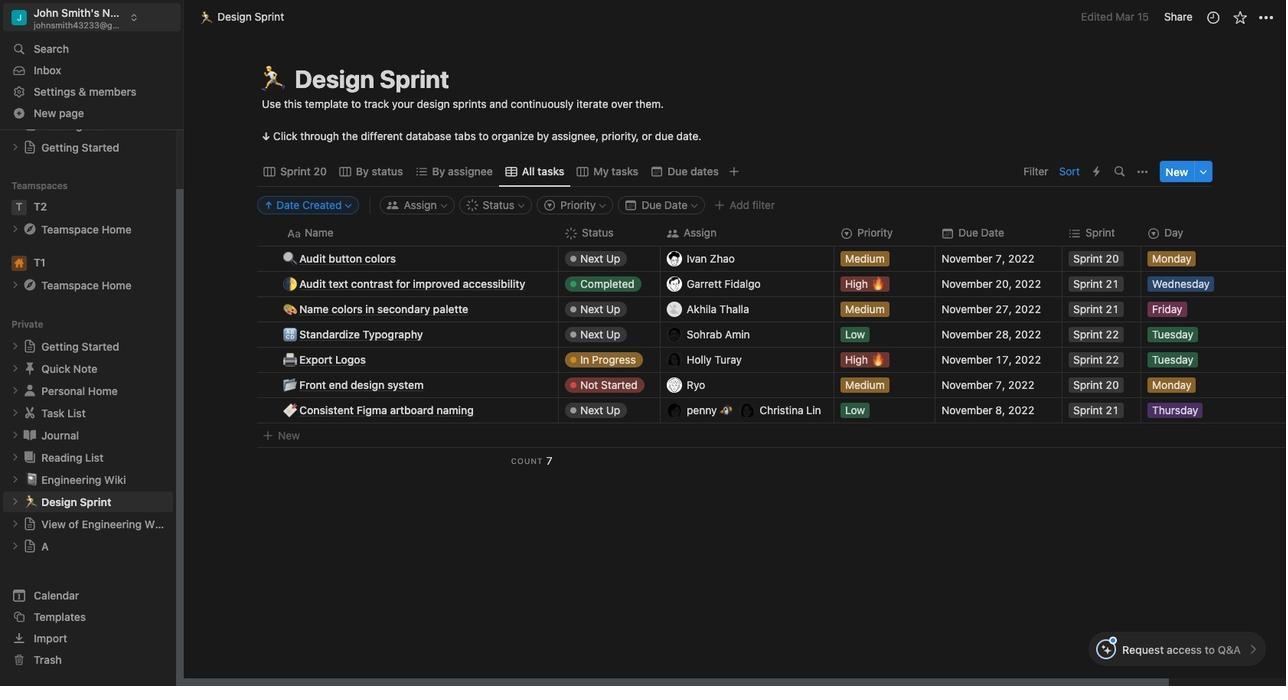 Task type: locate. For each thing, give the bounding box(es) containing it.
🏃 image
[[200, 8, 214, 26]]

3 tab from the left
[[409, 161, 499, 183]]

📂 image
[[283, 376, 297, 394]]

🖨 image
[[283, 351, 297, 369]]

4 tab from the left
[[499, 161, 571, 183]]

tab list
[[257, 157, 1019, 187]]

updates image
[[1206, 10, 1221, 25]]

tab
[[257, 161, 333, 183], [333, 161, 409, 183], [409, 161, 499, 183], [499, 161, 571, 183], [571, 161, 645, 183], [645, 161, 725, 183]]

favorite image
[[1232, 10, 1248, 25]]

open image
[[11, 143, 20, 152]]

🔖 image
[[283, 402, 297, 419]]

create and view automations image
[[1094, 166, 1100, 177]]



Task type: describe. For each thing, give the bounding box(es) containing it.
6 tab from the left
[[645, 161, 725, 183]]

5 tab from the left
[[571, 161, 645, 183]]

2 tab from the left
[[333, 161, 409, 183]]

🔥 image
[[871, 274, 885, 292]]

🔠 image
[[283, 326, 297, 343]]

🎨 image
[[283, 300, 297, 318]]

🔥 image
[[871, 350, 885, 368]]

1 tab from the left
[[257, 161, 333, 183]]

🔍 image
[[283, 250, 297, 268]]

🌓 image
[[283, 275, 297, 293]]

change page icon image
[[23, 140, 37, 154]]

🏃 image
[[260, 61, 287, 97]]

t image
[[11, 200, 27, 215]]



Task type: vqa. For each thing, say whether or not it's contained in the screenshot.
group corresponding to middle CHANGE PAGE ICON
no



